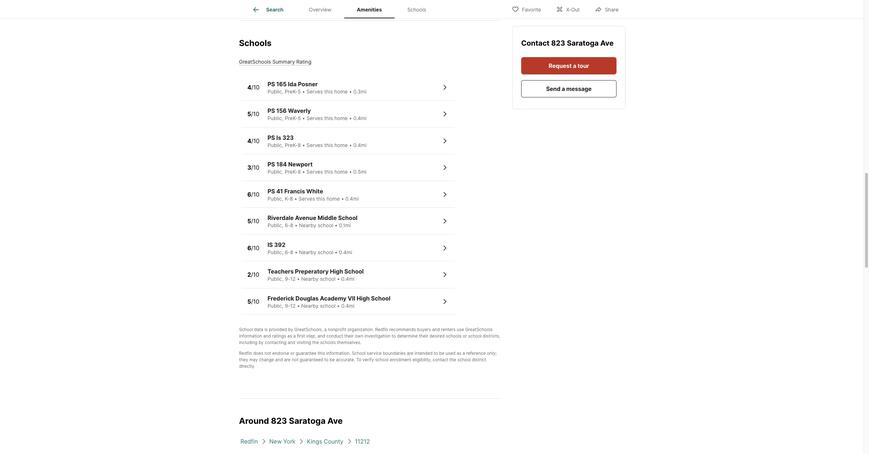 Task type: locate. For each thing, give the bounding box(es) containing it.
6 public, from the top
[[268, 222, 283, 229]]

prek- down waverly
[[285, 115, 298, 121]]

middle
[[318, 215, 337, 222]]

1 vertical spatial 6 /10
[[247, 245, 260, 252]]

home
[[335, 88, 348, 95], [335, 115, 348, 121], [335, 142, 348, 148], [335, 169, 348, 175], [327, 196, 340, 202]]

0 vertical spatial be
[[439, 351, 445, 356]]

ps left the "41"
[[268, 188, 275, 195]]

home inside ps 41 francis white public, k-8 • serves this home • 0.4mi
[[327, 196, 340, 202]]

ave
[[600, 39, 614, 48], [328, 416, 343, 427]]

are
[[407, 351, 414, 356], [284, 357, 291, 363]]

1 vertical spatial ave
[[328, 416, 343, 427]]

1 vertical spatial 4 /10
[[247, 137, 260, 144]]

ps inside ps 41 francis white public, k-8 • serves this home • 0.4mi
[[268, 188, 275, 195]]

county
[[324, 438, 344, 446]]

2 public, from the top
[[268, 115, 283, 121]]

ps inside ps 165 ida posner public, prek-5 • serves this home • 0.3mi
[[268, 81, 275, 88]]

2 6 /10 from the top
[[247, 245, 260, 252]]

redfin does not endorse or guarantee this information.
[[239, 351, 351, 356]]

ps left is
[[268, 134, 275, 141]]

schools down conduct
[[320, 340, 336, 346]]

frederick douglas academy vii high school public, 9-12 • nearby school • 0.4mi
[[268, 295, 391, 309]]

/10 for frederick douglas academy vii high school
[[251, 298, 260, 305]]

ratings
[[272, 334, 286, 339]]

are up enrollment
[[407, 351, 414, 356]]

823
[[551, 39, 565, 48], [271, 416, 287, 427]]

1 6 /10 from the top
[[247, 191, 260, 198]]

ps for ps 41 francis white
[[268, 188, 275, 195]]

used
[[446, 351, 456, 356]]

greatschools left summary
[[239, 59, 271, 65]]

ps left 156
[[268, 107, 275, 115]]

0 vertical spatial redfin
[[375, 327, 388, 333]]

4 for ps is 323
[[247, 137, 251, 144]]

by
[[288, 327, 293, 333], [259, 340, 264, 346]]

0 horizontal spatial by
[[259, 340, 264, 346]]

1 horizontal spatial their
[[419, 334, 428, 339]]

4 prek- from the top
[[285, 169, 298, 175]]

5 down '2'
[[247, 298, 251, 305]]

school up information
[[239, 327, 253, 333]]

1 horizontal spatial ave
[[600, 39, 614, 48]]

the
[[312, 340, 319, 346], [450, 357, 456, 363]]

serves down white
[[299, 196, 315, 202]]

1 vertical spatial 823
[[271, 416, 287, 427]]

school up 'to'
[[352, 351, 366, 356]]

ps is 323 public, prek-8 • serves this home • 0.4mi
[[268, 134, 367, 148]]

saratoga up tour at the top of the page
[[567, 39, 599, 48]]

0.1mi
[[339, 222, 351, 229]]

2 9- from the top
[[285, 303, 290, 309]]

request a tour button
[[521, 57, 617, 74]]

not down redfin does not endorse or guarantee this information.
[[292, 357, 299, 363]]

home up middle
[[327, 196, 340, 202]]

schools
[[446, 334, 462, 339], [320, 340, 336, 346]]

schools
[[408, 7, 426, 13], [239, 38, 272, 48]]

visiting
[[297, 340, 311, 346]]

prek- down ida at the left top of the page
[[285, 88, 298, 95]]

message
[[566, 85, 592, 92]]

3 ps from the top
[[268, 134, 275, 141]]

ps for ps 184 newport
[[268, 161, 275, 168]]

and down endorse
[[275, 357, 283, 363]]

a left reference
[[463, 351, 465, 356]]

serves inside the ps 156 waverly public, prek-5 • serves this home • 0.4mi
[[307, 115, 323, 121]]

or right endorse
[[290, 351, 295, 356]]

home for ps 156 waverly
[[335, 115, 348, 121]]

0 horizontal spatial the
[[312, 340, 319, 346]]

6- down 392
[[285, 249, 290, 255]]

to up contact
[[434, 351, 438, 356]]

6 for is
[[247, 245, 251, 252]]

2 vertical spatial 5 /10
[[247, 298, 260, 305]]

ps
[[268, 81, 275, 88], [268, 107, 275, 115], [268, 134, 275, 141], [268, 161, 275, 168], [268, 188, 275, 195]]

ave for contact 823 saratoga ave
[[600, 39, 614, 48]]

1 vertical spatial 6-
[[285, 249, 290, 255]]

0 horizontal spatial to
[[324, 357, 329, 363]]

0 vertical spatial 6-
[[285, 222, 290, 229]]

2 horizontal spatial greatschools
[[465, 327, 493, 333]]

0 vertical spatial or
[[463, 334, 467, 339]]

ps inside ps 184 newport public, prek-8 • serves this home • 0.5mi
[[268, 161, 275, 168]]

search
[[266, 7, 284, 13]]

contacting
[[265, 340, 287, 346]]

6 /10 left the "41"
[[247, 191, 260, 198]]

0 horizontal spatial high
[[330, 268, 343, 275]]

0 vertical spatial to
[[392, 334, 396, 339]]

serves inside ps 184 newport public, prek-8 • serves this home • 0.5mi
[[307, 169, 323, 175]]

0 vertical spatial 9-
[[285, 276, 290, 282]]

0.4mi inside the ps 156 waverly public, prek-5 • serves this home • 0.4mi
[[353, 115, 367, 121]]

a right , at bottom
[[324, 327, 327, 333]]

school down the "academy"
[[320, 303, 336, 309]]

1 horizontal spatial schools
[[446, 334, 462, 339]]

2 /10
[[247, 271, 259, 279]]

3
[[247, 164, 251, 171]]

6 down 3
[[247, 191, 251, 198]]

1 vertical spatial 6
[[247, 245, 251, 252]]

1 vertical spatial saratoga
[[289, 416, 326, 427]]

ps 184 newport public, prek-8 • serves this home • 0.5mi
[[268, 161, 367, 175]]

4 up 3
[[247, 137, 251, 144]]

serves down posner
[[307, 88, 323, 95]]

8
[[298, 142, 301, 148], [298, 169, 301, 175], [290, 196, 293, 202], [290, 222, 293, 229], [290, 249, 293, 255]]

public, inside "is 392 public, 6-8 • nearby school • 0.4mi"
[[268, 249, 283, 255]]

eligibility,
[[413, 357, 432, 363]]

home inside ps 184 newport public, prek-8 • serves this home • 0.5mi
[[335, 169, 348, 175]]

teachers
[[268, 268, 294, 275]]

8 down riverdale
[[290, 222, 293, 229]]

6-
[[285, 222, 290, 229], [285, 249, 290, 255]]

a
[[573, 62, 576, 69], [562, 85, 565, 92], [324, 327, 327, 333], [293, 334, 296, 339], [463, 351, 465, 356]]

serves
[[307, 88, 323, 95], [307, 115, 323, 121], [307, 142, 323, 148], [307, 169, 323, 175], [299, 196, 315, 202]]

2 6 from the top
[[247, 245, 251, 252]]

ps inside ps is 323 public, prek-8 • serves this home • 0.4mi
[[268, 134, 275, 141]]

0.5mi
[[354, 169, 367, 175]]

determine
[[397, 334, 418, 339]]

1 vertical spatial 4
[[247, 137, 251, 144]]

3 prek- from the top
[[285, 142, 298, 148]]

0.4mi up the vii
[[341, 276, 355, 282]]

0.4mi
[[353, 115, 367, 121], [354, 142, 367, 148], [346, 196, 359, 202], [339, 249, 352, 255], [341, 276, 355, 282], [341, 303, 355, 309]]

0 vertical spatial 5 /10
[[247, 110, 260, 118]]

2 horizontal spatial to
[[434, 351, 438, 356]]

nearby inside "is 392 public, 6-8 • nearby school • 0.4mi"
[[299, 249, 316, 255]]

school up 0.1mi
[[338, 215, 358, 222]]

school inside 'riverdale avenue middle school public, 6-8 • nearby school • 0.1mi'
[[318, 222, 333, 229]]

are down endorse
[[284, 357, 291, 363]]

home for ps 184 newport
[[335, 169, 348, 175]]

8 inside ps 41 francis white public, k-8 • serves this home • 0.4mi
[[290, 196, 293, 202]]

1 vertical spatial as
[[457, 351, 462, 356]]

nearby down douglas
[[301, 303, 319, 309]]

1 horizontal spatial 823
[[551, 39, 565, 48]]

schools down 'renters'
[[446, 334, 462, 339]]

1 vertical spatial redfin
[[239, 351, 252, 356]]

5 down posner
[[298, 88, 301, 95]]

school
[[318, 222, 333, 229], [318, 249, 333, 255], [320, 276, 336, 282], [320, 303, 336, 309], [468, 334, 482, 339], [375, 357, 389, 363], [458, 357, 471, 363]]

greatschools up step,
[[294, 327, 322, 333]]

2 6- from the top
[[285, 249, 290, 255]]

prek- inside ps is 323 public, prek-8 • serves this home • 0.4mi
[[285, 142, 298, 148]]

9- inside the teachers preperatory high school public, 9-12 • nearby school • 0.4mi
[[285, 276, 290, 282]]

/10 for ps 156 waverly
[[251, 110, 260, 118]]

redfin down around
[[241, 438, 258, 446]]

1 6 from the top
[[247, 191, 251, 198]]

this up ps is 323 public, prek-8 • serves this home • 0.4mi
[[324, 115, 333, 121]]

public, down the "41"
[[268, 196, 283, 202]]

prek- for newport
[[285, 169, 298, 175]]

as right used
[[457, 351, 462, 356]]

a inside school service boundaries are intended to be used as a reference only; they may change and are not
[[463, 351, 465, 356]]

1 vertical spatial not
[[292, 357, 299, 363]]

by inside first step, and conduct their own investigation to determine their desired schools or school districts, including by contacting and visiting the schools themselves.
[[259, 340, 264, 346]]

4 /10 for ps is 323
[[247, 137, 260, 144]]

1 horizontal spatial high
[[357, 295, 370, 302]]

1 vertical spatial 9-
[[285, 303, 290, 309]]

school inside the teachers preperatory high school public, 9-12 • nearby school • 0.4mi
[[320, 276, 336, 282]]

the inside guaranteed to be accurate. to verify school enrollment eligibility, contact the school district directly.
[[450, 357, 456, 363]]

1 horizontal spatial saratoga
[[567, 39, 599, 48]]

8 down francis
[[290, 196, 293, 202]]

8 down newport
[[298, 169, 301, 175]]

serves inside ps 41 francis white public, k-8 • serves this home • 0.4mi
[[299, 196, 315, 202]]

and inside school service boundaries are intended to be used as a reference only; they may change and are not
[[275, 357, 283, 363]]

x-out button
[[550, 2, 586, 16]]

prek-
[[285, 88, 298, 95], [285, 115, 298, 121], [285, 142, 298, 148], [285, 169, 298, 175]]

a right send
[[562, 85, 565, 92]]

2 vertical spatial redfin
[[241, 438, 258, 446]]

high inside "frederick douglas academy vii high school public, 9-12 • nearby school • 0.4mi"
[[357, 295, 370, 302]]

8 public, from the top
[[268, 276, 283, 282]]

0 vertical spatial as
[[288, 334, 292, 339]]

their up themselves.
[[344, 334, 354, 339]]

school inside "frederick douglas academy vii high school public, 9-12 • nearby school • 0.4mi"
[[320, 303, 336, 309]]

search link
[[252, 5, 284, 14]]

buyers
[[417, 327, 431, 333]]

3 /10
[[247, 164, 260, 171]]

/10 for is 392
[[251, 245, 260, 252]]

1 horizontal spatial not
[[292, 357, 299, 363]]

riverdale
[[268, 215, 294, 222]]

posner
[[298, 81, 318, 88]]

0 vertical spatial the
[[312, 340, 319, 346]]

0 vertical spatial schools
[[446, 334, 462, 339]]

1 vertical spatial by
[[259, 340, 264, 346]]

5 /10 left riverdale
[[247, 218, 260, 225]]

amenities
[[357, 7, 382, 13]]

/10 for ps 165 ida posner
[[251, 84, 260, 91]]

0.4mi up 0.1mi
[[346, 196, 359, 202]]

ps inside the ps 156 waverly public, prek-5 • serves this home • 0.4mi
[[268, 107, 275, 115]]

5 /10 for frederick
[[247, 298, 260, 305]]

5 /10 left 156
[[247, 110, 260, 118]]

redfin link
[[241, 438, 258, 446]]

this
[[324, 88, 333, 95], [324, 115, 333, 121], [324, 142, 333, 148], [324, 169, 333, 175], [317, 196, 325, 202], [318, 351, 325, 356]]

directly.
[[239, 364, 255, 369]]

0 horizontal spatial ave
[[328, 416, 343, 427]]

this up the ps 156 waverly public, prek-5 • serves this home • 0.4mi
[[324, 88, 333, 95]]

school down preperatory
[[320, 276, 336, 282]]

redfin for redfin
[[241, 438, 258, 446]]

or
[[463, 334, 467, 339], [290, 351, 295, 356]]

823 for around
[[271, 416, 287, 427]]

by up the does
[[259, 340, 264, 346]]

prek- down "323" at the left top of the page
[[285, 142, 298, 148]]

823 up request
[[551, 39, 565, 48]]

5 ps from the top
[[268, 188, 275, 195]]

ps for ps is 323
[[268, 134, 275, 141]]

0 vertical spatial 4
[[247, 84, 251, 91]]

serves down waverly
[[307, 115, 323, 121]]

nonprofit
[[328, 327, 346, 333]]

0 vertical spatial 6 /10
[[247, 191, 260, 198]]

home inside ps is 323 public, prek-8 • serves this home • 0.4mi
[[335, 142, 348, 148]]

8 inside "is 392 public, 6-8 • nearby school • 0.4mi"
[[290, 249, 293, 255]]

3 public, from the top
[[268, 142, 283, 148]]

by right provided
[[288, 327, 293, 333]]

0 vertical spatial ave
[[600, 39, 614, 48]]

1 horizontal spatial or
[[463, 334, 467, 339]]

0 horizontal spatial as
[[288, 334, 292, 339]]

saratoga
[[567, 39, 599, 48], [289, 416, 326, 427]]

or down use
[[463, 334, 467, 339]]

8 up 'teachers'
[[290, 249, 293, 255]]

home for ps is 323
[[335, 142, 348, 148]]

1 horizontal spatial are
[[407, 351, 414, 356]]

prek- inside the ps 156 waverly public, prek-5 • serves this home • 0.4mi
[[285, 115, 298, 121]]

ave for around 823 saratoga ave
[[328, 416, 343, 427]]

2 ps from the top
[[268, 107, 275, 115]]

the down used
[[450, 357, 456, 363]]

schools tab
[[395, 1, 439, 18]]

9 public, from the top
[[268, 303, 283, 309]]

5
[[298, 88, 301, 95], [247, 110, 251, 118], [298, 115, 301, 121], [247, 218, 251, 225], [247, 298, 251, 305]]

nearby inside "frederick douglas academy vii high school public, 9-12 • nearby school • 0.4mi"
[[301, 303, 319, 309]]

serves inside ps 165 ida posner public, prek-5 • serves this home • 0.3mi
[[307, 88, 323, 95]]

send
[[546, 85, 561, 92]]

1 vertical spatial be
[[330, 357, 335, 363]]

2 4 from the top
[[247, 137, 251, 144]]

redfin up they
[[239, 351, 252, 356]]

4 /10 left 165 at the left of page
[[247, 84, 260, 91]]

this up guaranteed
[[318, 351, 325, 356]]

desired
[[430, 334, 445, 339]]

0 vertical spatial 12
[[290, 276, 296, 282]]

2 12 from the top
[[290, 303, 296, 309]]

public, down is
[[268, 142, 283, 148]]

1 12 from the top
[[290, 276, 296, 282]]

1 vertical spatial or
[[290, 351, 295, 356]]

serves for newport
[[307, 169, 323, 175]]

1 vertical spatial are
[[284, 357, 291, 363]]

1 prek- from the top
[[285, 88, 298, 95]]

home inside ps 165 ida posner public, prek-5 • serves this home • 0.3mi
[[335, 88, 348, 95]]

this up ps 184 newport public, prek-8 • serves this home • 0.5mi on the top of the page
[[324, 142, 333, 148]]

their down "buyers"
[[419, 334, 428, 339]]

0.4mi down 0.3mi on the top left
[[353, 115, 367, 121]]

high right the vii
[[357, 295, 370, 302]]

2 4 /10 from the top
[[247, 137, 260, 144]]

0.4mi inside the teachers preperatory high school public, 9-12 • nearby school • 0.4mi
[[341, 276, 355, 282]]

165
[[276, 81, 287, 88]]

home left 0.3mi on the top left
[[335, 88, 348, 95]]

1 horizontal spatial the
[[450, 357, 456, 363]]

0.4mi down the vii
[[341, 303, 355, 309]]

is
[[265, 327, 268, 333]]

0 horizontal spatial be
[[330, 357, 335, 363]]

6 /10 for is
[[247, 245, 260, 252]]

school inside school service boundaries are intended to be used as a reference only; they may change and are not
[[352, 351, 366, 356]]

0 horizontal spatial are
[[284, 357, 291, 363]]

summary
[[273, 59, 295, 65]]

1 5 /10 from the top
[[247, 110, 260, 118]]

0.4mi up 0.5mi
[[354, 142, 367, 148]]

high right preperatory
[[330, 268, 343, 275]]

6 /10
[[247, 191, 260, 198], [247, 245, 260, 252]]

823 up new york
[[271, 416, 287, 427]]

ave down share button
[[600, 39, 614, 48]]

0 vertical spatial 823
[[551, 39, 565, 48]]

to down recommends at the bottom left of the page
[[392, 334, 396, 339]]

change
[[259, 357, 274, 363]]

1 4 from the top
[[247, 84, 251, 91]]

4
[[247, 84, 251, 91], [247, 137, 251, 144]]

1 6- from the top
[[285, 222, 290, 229]]

be up contact
[[439, 351, 445, 356]]

as right ratings
[[288, 334, 292, 339]]

6- down riverdale
[[285, 222, 290, 229]]

4 left 165 at the left of page
[[247, 84, 251, 91]]

home inside the ps 156 waverly public, prek-5 • serves this home • 0.4mi
[[335, 115, 348, 121]]

school left the districts,
[[468, 334, 482, 339]]

public, down 184
[[268, 169, 283, 175]]

1 horizontal spatial as
[[457, 351, 462, 356]]

1 ps from the top
[[268, 81, 275, 88]]

0.4mi inside "frederick douglas academy vii high school public, 9-12 • nearby school • 0.4mi"
[[341, 303, 355, 309]]

this inside ps is 323 public, prek-8 • serves this home • 0.4mi
[[324, 142, 333, 148]]

favorite
[[522, 6, 541, 12]]

this inside ps 41 francis white public, k-8 • serves this home • 0.4mi
[[317, 196, 325, 202]]

nearby down the avenue
[[299, 222, 316, 229]]

greatschools up the districts,
[[465, 327, 493, 333]]

school down reference
[[458, 357, 471, 363]]

redfin
[[375, 327, 388, 333], [239, 351, 252, 356], [241, 438, 258, 446]]

1 4 /10 from the top
[[247, 84, 260, 91]]

1 horizontal spatial to
[[392, 334, 396, 339]]

this up ps 41 francis white public, k-8 • serves this home • 0.4mi
[[324, 169, 333, 175]]

use
[[457, 327, 464, 333]]

public, down frederick
[[268, 303, 283, 309]]

0 horizontal spatial schools
[[239, 38, 272, 48]]

public, down 'teachers'
[[268, 276, 283, 282]]

2 vertical spatial to
[[324, 357, 329, 363]]

1 vertical spatial high
[[357, 295, 370, 302]]

12 inside the teachers preperatory high school public, 9-12 • nearby school • 0.4mi
[[290, 276, 296, 282]]

saratoga up kings
[[289, 416, 326, 427]]

0 horizontal spatial their
[[344, 334, 354, 339]]

0 horizontal spatial saratoga
[[289, 416, 326, 427]]

new
[[269, 438, 282, 446]]

2
[[247, 271, 251, 279]]

schools inside tab
[[408, 7, 426, 13]]

saratoga for around 823 saratoga ave
[[289, 416, 326, 427]]

home left 0.5mi
[[335, 169, 348, 175]]

4 ps from the top
[[268, 161, 275, 168]]

not up "change"
[[265, 351, 271, 356]]

prek- inside ps 184 newport public, prek-8 • serves this home • 0.5mi
[[285, 169, 298, 175]]

1 horizontal spatial schools
[[408, 7, 426, 13]]

4 public, from the top
[[268, 169, 283, 175]]

1 9- from the top
[[285, 276, 290, 282]]

1 vertical spatial 12
[[290, 303, 296, 309]]

ave up county
[[328, 416, 343, 427]]

3 5 /10 from the top
[[247, 298, 260, 305]]

1 vertical spatial the
[[450, 357, 456, 363]]

ps left 184
[[268, 161, 275, 168]]

0 vertical spatial 6
[[247, 191, 251, 198]]

5 down waverly
[[298, 115, 301, 121]]

1 horizontal spatial be
[[439, 351, 445, 356]]

5 /10 for riverdale
[[247, 218, 260, 225]]

41
[[276, 188, 283, 195]]

prek- for waverly
[[285, 115, 298, 121]]

tab list containing search
[[239, 0, 445, 18]]

amenities tab
[[344, 1, 395, 18]]

school inside "frederick douglas academy vii high school public, 9-12 • nearby school • 0.4mi"
[[371, 295, 391, 302]]

around
[[239, 416, 269, 427]]

tab list
[[239, 0, 445, 18]]

vii
[[348, 295, 355, 302]]

2 prek- from the top
[[285, 115, 298, 121]]

0 horizontal spatial schools
[[320, 340, 336, 346]]

12 inside "frederick douglas academy vii high school public, 9-12 • nearby school • 0.4mi"
[[290, 303, 296, 309]]

0 vertical spatial schools
[[408, 7, 426, 13]]

0 vertical spatial saratoga
[[567, 39, 599, 48]]

5 public, from the top
[[268, 196, 283, 202]]

4 /10
[[247, 84, 260, 91], [247, 137, 260, 144]]

1 vertical spatial to
[[434, 351, 438, 356]]

7 public, from the top
[[268, 249, 283, 255]]

public, down 165 at the left of page
[[268, 88, 283, 95]]

may
[[249, 357, 258, 363]]

be inside school service boundaries are intended to be used as a reference only; they may change and are not
[[439, 351, 445, 356]]

6- inside 'riverdale avenue middle school public, 6-8 • nearby school • 0.1mi'
[[285, 222, 290, 229]]

a for ,
[[324, 327, 327, 333]]

public, inside ps is 323 public, prek-8 • serves this home • 0.4mi
[[268, 142, 283, 148]]

x-out
[[566, 6, 580, 12]]

2 5 /10 from the top
[[247, 218, 260, 225]]

not
[[265, 351, 271, 356], [292, 357, 299, 363]]

school inside 'riverdale avenue middle school public, 6-8 • nearby school • 0.1mi'
[[338, 215, 358, 222]]

1 public, from the top
[[268, 88, 283, 95]]

serves down newport
[[307, 169, 323, 175]]

the down step,
[[312, 340, 319, 346]]

as
[[288, 334, 292, 339], [457, 351, 462, 356]]

0 vertical spatial 4 /10
[[247, 84, 260, 91]]

1 vertical spatial 5 /10
[[247, 218, 260, 225]]

high inside the teachers preperatory high school public, 9-12 • nearby school • 0.4mi
[[330, 268, 343, 275]]

public, down 156
[[268, 115, 283, 121]]

home up ps 184 newport public, prek-8 • serves this home • 0.5mi on the top of the page
[[335, 142, 348, 148]]

0.4mi inside ps 41 francis white public, k-8 • serves this home • 0.4mi
[[346, 196, 359, 202]]

as inside school service boundaries are intended to be used as a reference only; they may change and are not
[[457, 351, 462, 356]]

guaranteed to be accurate. to verify school enrollment eligibility, contact the school district directly.
[[239, 357, 486, 369]]

0 horizontal spatial not
[[265, 351, 271, 356]]

•
[[302, 88, 305, 95], [349, 88, 352, 95], [302, 115, 305, 121], [349, 115, 352, 121], [302, 142, 305, 148], [349, 142, 352, 148], [302, 169, 305, 175], [349, 169, 352, 175], [294, 196, 297, 202], [341, 196, 344, 202], [295, 222, 298, 229], [335, 222, 338, 229], [295, 249, 298, 255], [335, 249, 338, 255], [297, 276, 300, 282], [337, 276, 340, 282], [297, 303, 300, 309], [337, 303, 340, 309]]

1 horizontal spatial by
[[288, 327, 293, 333]]

home up ps is 323 public, prek-8 • serves this home • 0.4mi
[[335, 115, 348, 121]]

ps for ps 156 waverly
[[268, 107, 275, 115]]

0 horizontal spatial 823
[[271, 416, 287, 427]]

0 vertical spatial high
[[330, 268, 343, 275]]

serves inside ps is 323 public, prek-8 • serves this home • 0.4mi
[[307, 142, 323, 148]]

9- down 'teachers'
[[285, 276, 290, 282]]

ida
[[288, 81, 297, 88]]

1 horizontal spatial greatschools
[[294, 327, 322, 333]]



Task type: vqa. For each thing, say whether or not it's contained in the screenshot.
Mortgage
no



Task type: describe. For each thing, give the bounding box(es) containing it.
8 inside ps is 323 public, prek-8 • serves this home • 0.4mi
[[298, 142, 301, 148]]

public, inside "frederick douglas academy vii high school public, 9-12 • nearby school • 0.4mi"
[[268, 303, 283, 309]]

ps 156 waverly public, prek-5 • serves this home • 0.4mi
[[268, 107, 367, 121]]

ps for ps 165 ida posner
[[268, 81, 275, 88]]

5 for ps
[[247, 110, 251, 118]]

to inside first step, and conduct their own investigation to determine their desired schools or school districts, including by contacting and visiting the schools themselves.
[[392, 334, 396, 339]]

francis
[[284, 188, 305, 195]]

ps 165 ida posner public, prek-5 • serves this home • 0.3mi
[[268, 81, 367, 95]]

5 inside the ps 156 waverly public, prek-5 • serves this home • 0.4mi
[[298, 115, 301, 121]]

5 /10 for ps
[[247, 110, 260, 118]]

send a message button
[[521, 80, 617, 98]]

saratoga for contact 823 saratoga ave
[[567, 39, 599, 48]]

/10 for riverdale avenue middle school
[[251, 218, 260, 225]]

5 for frederick
[[247, 298, 251, 305]]

around 823 saratoga ave
[[239, 416, 343, 427]]

greatschools summary rating
[[239, 59, 312, 65]]

redfin for redfin does not endorse or guarantee this information.
[[239, 351, 252, 356]]

school inside first step, and conduct their own investigation to determine their desired schools or school districts, including by contacting and visiting the schools themselves.
[[468, 334, 482, 339]]

is 392 public, 6-8 • nearby school • 0.4mi
[[268, 241, 352, 255]]

and down , at bottom
[[318, 334, 325, 339]]

is
[[268, 241, 273, 249]]

/10 for ps 41 francis white
[[251, 191, 260, 198]]

156
[[276, 107, 287, 115]]

public, inside ps 184 newport public, prek-8 • serves this home • 0.5mi
[[268, 169, 283, 175]]

preperatory
[[295, 268, 329, 275]]

provided
[[269, 327, 287, 333]]

intended
[[415, 351, 433, 356]]

1 vertical spatial schools
[[239, 38, 272, 48]]

white
[[306, 188, 323, 195]]

school data is provided by greatschools
[[239, 327, 322, 333]]

share button
[[589, 2, 625, 16]]

school inside "is 392 public, 6-8 • nearby school • 0.4mi"
[[318, 249, 333, 255]]

accurate.
[[336, 357, 355, 363]]

waverly
[[288, 107, 311, 115]]

they
[[239, 357, 248, 363]]

academy
[[320, 295, 347, 302]]

riverdale avenue middle school public, 6-8 • nearby school • 0.1mi
[[268, 215, 358, 229]]

1 their from the left
[[344, 334, 354, 339]]

not inside school service boundaries are intended to be used as a reference only; they may change and are not
[[292, 357, 299, 363]]

kings
[[307, 438, 322, 446]]

and up desired
[[432, 327, 440, 333]]

or inside first step, and conduct their own investigation to determine their desired schools or school districts, including by contacting and visiting the schools themselves.
[[463, 334, 467, 339]]

greatschools inside , a nonprofit organization. redfin recommends buyers and renters use greatschools information and ratings as a
[[465, 327, 493, 333]]

, a nonprofit organization. redfin recommends buyers and renters use greatschools information and ratings as a
[[239, 327, 493, 339]]

11212
[[355, 438, 370, 446]]

themselves.
[[337, 340, 362, 346]]

contact 823 saratoga ave
[[521, 39, 614, 48]]

tour
[[578, 62, 589, 69]]

0.4mi inside "is 392 public, 6-8 • nearby school • 0.4mi"
[[339, 249, 352, 255]]

step,
[[306, 334, 317, 339]]

does
[[253, 351, 263, 356]]

11212 link
[[355, 438, 370, 446]]

1 vertical spatial schools
[[320, 340, 336, 346]]

investigation
[[365, 334, 391, 339]]

a for send
[[562, 85, 565, 92]]

and down is
[[263, 334, 271, 339]]

school inside the teachers preperatory high school public, 9-12 • nearby school • 0.4mi
[[345, 268, 364, 275]]

/10 for teachers preperatory high school
[[251, 271, 259, 279]]

serves for waverly
[[307, 115, 323, 121]]

endorse
[[273, 351, 289, 356]]

6 for ps
[[247, 191, 251, 198]]

/10 for ps 184 newport
[[251, 164, 260, 171]]

a for request
[[573, 62, 576, 69]]

323
[[283, 134, 294, 141]]

public, inside the ps 156 waverly public, prek-5 • serves this home • 0.4mi
[[268, 115, 283, 121]]

recommends
[[390, 327, 416, 333]]

to inside guaranteed to be accurate. to verify school enrollment eligibility, contact the school district directly.
[[324, 357, 329, 363]]

,
[[322, 327, 323, 333]]

york
[[283, 438, 296, 446]]

a left the first
[[293, 334, 296, 339]]

5 inside ps 165 ida posner public, prek-5 • serves this home • 0.3mi
[[298, 88, 301, 95]]

redfin inside , a nonprofit organization. redfin recommends buyers and renters use greatschools information and ratings as a
[[375, 327, 388, 333]]

be inside guaranteed to be accurate. to verify school enrollment eligibility, contact the school district directly.
[[330, 357, 335, 363]]

reference
[[466, 351, 486, 356]]

new york link
[[269, 438, 296, 446]]

first
[[297, 334, 305, 339]]

districts,
[[483, 334, 501, 339]]

0 vertical spatial are
[[407, 351, 414, 356]]

to
[[356, 357, 361, 363]]

nearby inside 'riverdale avenue middle school public, 6-8 • nearby school • 0.1mi'
[[299, 222, 316, 229]]

4 /10 for ps 165 ida posner
[[247, 84, 260, 91]]

ps 41 francis white public, k-8 • serves this home • 0.4mi
[[268, 188, 359, 202]]

0.4mi inside ps is 323 public, prek-8 • serves this home • 0.4mi
[[354, 142, 367, 148]]

nearby inside the teachers preperatory high school public, 9-12 • nearby school • 0.4mi
[[301, 276, 319, 282]]

/10 for ps is 323
[[251, 137, 260, 144]]

392
[[274, 241, 286, 249]]

to inside school service boundaries are intended to be used as a reference only; they may change and are not
[[434, 351, 438, 356]]

184
[[276, 161, 287, 168]]

2 their from the left
[[419, 334, 428, 339]]

school down service
[[375, 357, 389, 363]]

renters
[[441, 327, 456, 333]]

prek- for 323
[[285, 142, 298, 148]]

8 inside ps 184 newport public, prek-8 • serves this home • 0.5mi
[[298, 169, 301, 175]]

x-
[[566, 6, 572, 12]]

prek- inside ps 165 ida posner public, prek-5 • serves this home • 0.3mi
[[285, 88, 298, 95]]

kings county
[[307, 438, 344, 446]]

k-
[[285, 196, 290, 202]]

5 for riverdale
[[247, 218, 251, 225]]

new york
[[269, 438, 296, 446]]

9- inside "frederick douglas academy vii high school public, 9-12 • nearby school • 0.4mi"
[[285, 303, 290, 309]]

contact
[[433, 357, 448, 363]]

overview tab
[[296, 1, 344, 18]]

0 horizontal spatial greatschools
[[239, 59, 271, 65]]

this inside ps 165 ida posner public, prek-5 • serves this home • 0.3mi
[[324, 88, 333, 95]]

this inside the ps 156 waverly public, prek-5 • serves this home • 0.4mi
[[324, 115, 333, 121]]

avenue
[[295, 215, 316, 222]]

4 for ps 165 ida posner
[[247, 84, 251, 91]]

public, inside ps 165 ida posner public, prek-5 • serves this home • 0.3mi
[[268, 88, 283, 95]]

service
[[367, 351, 382, 356]]

public, inside ps 41 francis white public, k-8 • serves this home • 0.4mi
[[268, 196, 283, 202]]

0 horizontal spatial or
[[290, 351, 295, 356]]

0 vertical spatial by
[[288, 327, 293, 333]]

request
[[549, 62, 572, 69]]

6- inside "is 392 public, 6-8 • nearby school • 0.4mi"
[[285, 249, 290, 255]]

only;
[[487, 351, 497, 356]]

information
[[239, 334, 262, 339]]

and up redfin does not endorse or guarantee this information.
[[288, 340, 295, 346]]

conduct
[[327, 334, 343, 339]]

favorite button
[[506, 2, 547, 16]]

8 inside 'riverdale avenue middle school public, 6-8 • nearby school • 0.1mi'
[[290, 222, 293, 229]]

0 vertical spatial not
[[265, 351, 271, 356]]

rating
[[296, 59, 312, 65]]

823 for contact
[[551, 39, 565, 48]]

this inside ps 184 newport public, prek-8 • serves this home • 0.5mi
[[324, 169, 333, 175]]

serves for 323
[[307, 142, 323, 148]]

guarantee
[[296, 351, 317, 356]]

overview
[[309, 7, 332, 13]]

public, inside the teachers preperatory high school public, 9-12 • nearby school • 0.4mi
[[268, 276, 283, 282]]

including
[[239, 340, 258, 346]]

verify
[[363, 357, 374, 363]]

6 /10 for ps
[[247, 191, 260, 198]]

first step, and conduct their own investigation to determine their desired schools or school districts, including by contacting and visiting the schools themselves.
[[239, 334, 501, 346]]

guaranteed
[[300, 357, 323, 363]]

send a message
[[546, 85, 592, 92]]

school service boundaries are intended to be used as a reference only; they may change and are not
[[239, 351, 497, 363]]

teachers preperatory high school public, 9-12 • nearby school • 0.4mi
[[268, 268, 364, 282]]

as inside , a nonprofit organization. redfin recommends buyers and renters use greatschools information and ratings as a
[[288, 334, 292, 339]]

share
[[605, 6, 619, 12]]

0.3mi
[[353, 88, 367, 95]]

frederick
[[268, 295, 294, 302]]

the inside first step, and conduct their own investigation to determine their desired schools or school districts, including by contacting and visiting the schools themselves.
[[312, 340, 319, 346]]

public, inside 'riverdale avenue middle school public, 6-8 • nearby school • 0.1mi'
[[268, 222, 283, 229]]



